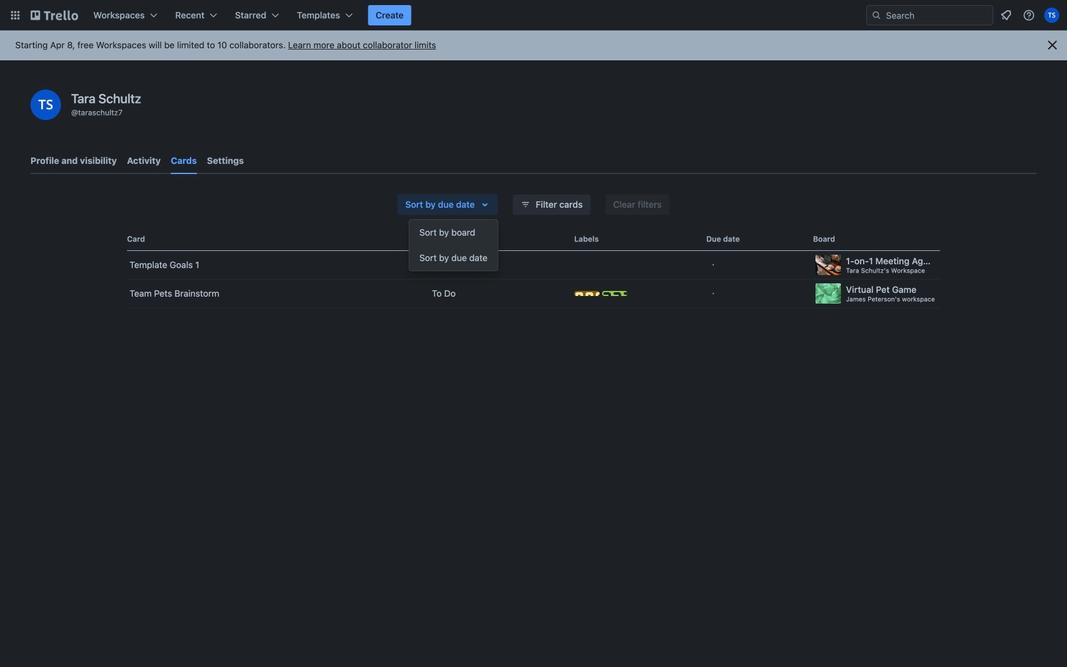 Task type: vqa. For each thing, say whether or not it's contained in the screenshot.
topmost tara schultz (taraschultz7) ICON
yes



Task type: locate. For each thing, give the bounding box(es) containing it.
tara schultz (taraschultz7) image
[[1044, 8, 1060, 23]]

menu
[[409, 220, 498, 271]]

color: bold lime, title: "team task" element
[[602, 291, 628, 296]]

search image
[[872, 10, 882, 20]]

Search field
[[866, 5, 994, 25]]

primary element
[[0, 0, 1067, 30]]



Task type: describe. For each thing, give the bounding box(es) containing it.
open information menu image
[[1023, 9, 1035, 22]]

color: yellow, title: none image
[[574, 291, 600, 296]]

tara schultz (taraschultz7) image
[[30, 90, 61, 120]]

0 notifications image
[[999, 8, 1014, 23]]

back to home image
[[30, 5, 78, 25]]



